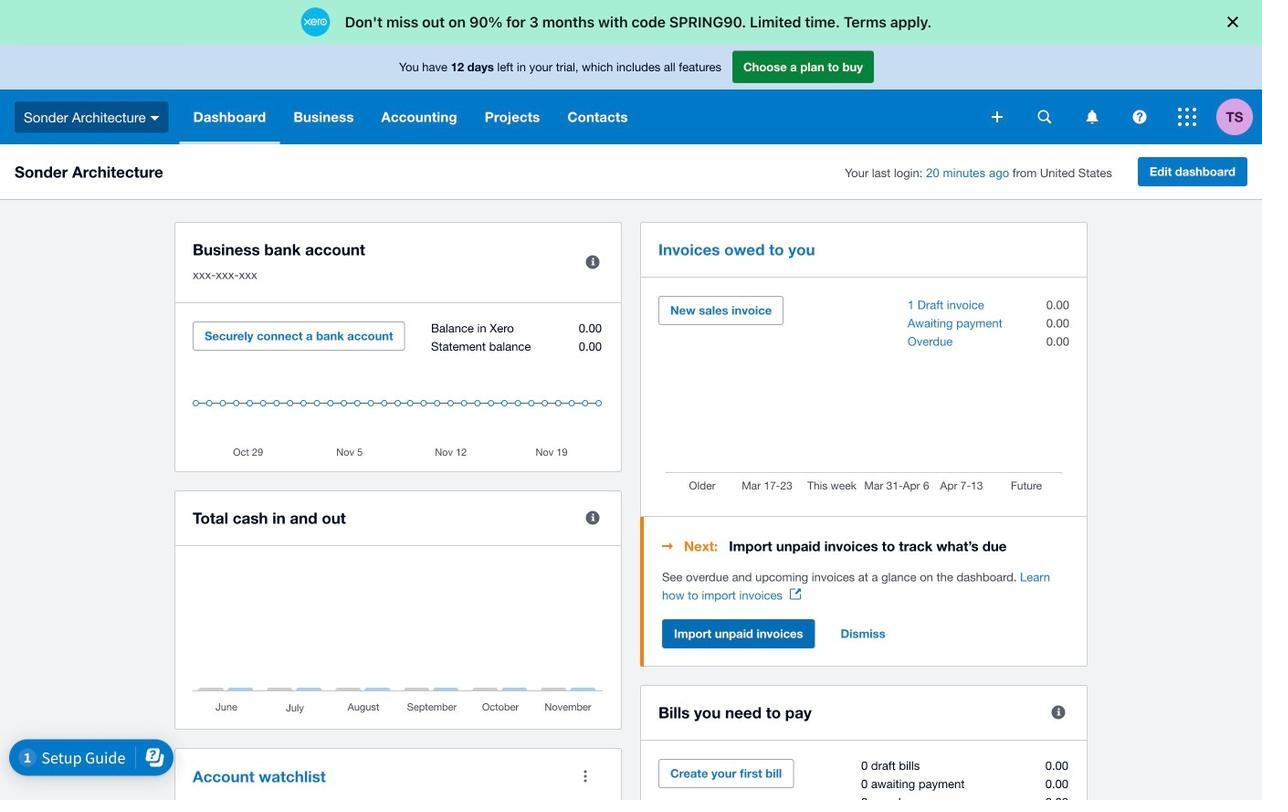 Task type: vqa. For each thing, say whether or not it's contained in the screenshot.
topmost 'Amount'
no



Task type: describe. For each thing, give the bounding box(es) containing it.
2 horizontal spatial svg image
[[1178, 108, 1197, 126]]

1 horizontal spatial svg image
[[1038, 110, 1052, 124]]

empty state of the bills widget with a 'create your first bill' button and an unpopulated column graph. image
[[659, 759, 1070, 800]]

0 horizontal spatial svg image
[[150, 116, 160, 120]]

opens in a new tab image
[[790, 589, 801, 600]]

accounts watchlist options image
[[567, 758, 604, 795]]



Task type: locate. For each thing, give the bounding box(es) containing it.
banner
[[0, 44, 1263, 144]]

svg image
[[1087, 110, 1099, 124], [1133, 110, 1147, 124], [992, 111, 1003, 122]]

0 horizontal spatial svg image
[[992, 111, 1003, 122]]

empty state widget for the total cash in and out feature, displaying a column graph summarising bank transaction data as total money in versus total money out across all connected bank accounts, enabling a visual comparison of the two amounts. image
[[193, 565, 604, 715]]

dialog
[[0, 0, 1263, 44]]

heading
[[662, 535, 1070, 557]]

empty state bank feed widget with a tooltip explaining the feature. includes a 'securely connect a bank account' button and a data-less flat line graph marking four weekly dates, indicating future account balance tracking. image
[[193, 322, 604, 458]]

svg image
[[1178, 108, 1197, 126], [1038, 110, 1052, 124], [150, 116, 160, 120]]

2 horizontal spatial svg image
[[1133, 110, 1147, 124]]

1 horizontal spatial svg image
[[1087, 110, 1099, 124]]

panel body document
[[662, 568, 1070, 605], [662, 568, 1070, 605]]



